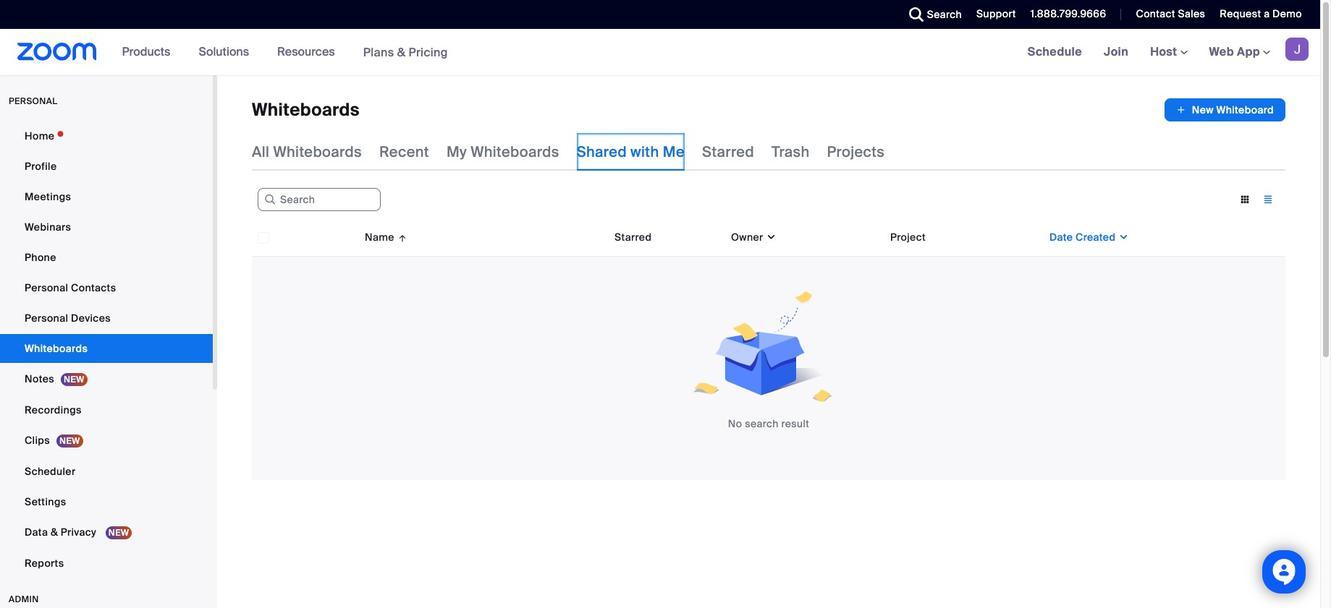 Task type: vqa. For each thing, say whether or not it's contained in the screenshot.
& inside product information navigation
yes



Task type: locate. For each thing, give the bounding box(es) containing it.
starred
[[702, 143, 755, 161], [615, 231, 652, 244]]

0 vertical spatial personal
[[25, 282, 68, 295]]

down image
[[764, 230, 777, 245]]

join
[[1104, 44, 1129, 59]]

search button
[[898, 0, 966, 29]]

host
[[1151, 44, 1181, 59]]

1.888.799.9666 button
[[1020, 0, 1110, 29], [1031, 7, 1107, 20]]

recent
[[379, 143, 429, 161]]

new whiteboard button
[[1165, 98, 1286, 122]]

whiteboards up search text field
[[273, 143, 362, 161]]

personal contacts
[[25, 282, 116, 295]]

1.888.799.9666
[[1031, 7, 1107, 20]]

& for pricing
[[397, 45, 406, 60]]

& inside product information navigation
[[397, 45, 406, 60]]

with
[[631, 143, 659, 161]]

clips
[[25, 434, 50, 447]]

schedule link
[[1017, 29, 1093, 75]]

personal devices link
[[0, 304, 213, 333]]

support link
[[966, 0, 1020, 29], [977, 7, 1016, 20]]

no
[[728, 418, 743, 431]]

zoom logo image
[[17, 43, 97, 61]]

&
[[397, 45, 406, 60], [51, 526, 58, 539]]

1 vertical spatial starred
[[615, 231, 652, 244]]

starred inside tabs of all whiteboard page tab list
[[702, 143, 755, 161]]

whiteboards right my
[[471, 143, 559, 161]]

webinars link
[[0, 213, 213, 242]]

contact sales link
[[1126, 0, 1209, 29], [1136, 7, 1206, 20]]

personal devices
[[25, 312, 111, 325]]

whiteboards down personal devices
[[25, 342, 88, 356]]

phone link
[[0, 243, 213, 272]]

2 personal from the top
[[25, 312, 68, 325]]

devices
[[71, 312, 111, 325]]

personal inside personal devices link
[[25, 312, 68, 325]]

request
[[1220, 7, 1262, 20]]

trash
[[772, 143, 810, 161]]

contacts
[[71, 282, 116, 295]]

personal menu menu
[[0, 122, 213, 580]]

date created button
[[1050, 230, 1129, 245]]

request a demo link
[[1209, 0, 1321, 29], [1220, 7, 1303, 20]]

owner button
[[731, 230, 777, 245]]

pricing
[[409, 45, 448, 60]]

whiteboards
[[252, 98, 360, 121], [273, 143, 362, 161], [471, 143, 559, 161], [25, 342, 88, 356]]

add image
[[1177, 103, 1187, 117]]

a
[[1264, 7, 1270, 20]]

1 vertical spatial &
[[51, 526, 58, 539]]

& right plans
[[397, 45, 406, 60]]

whiteboard
[[1217, 104, 1274, 117]]

grid mode, not selected image
[[1234, 193, 1257, 206]]

resources button
[[277, 29, 342, 75]]

phone
[[25, 251, 56, 264]]

me
[[663, 143, 685, 161]]

0 vertical spatial starred
[[702, 143, 755, 161]]

web app button
[[1210, 44, 1271, 59]]

my whiteboards
[[447, 143, 559, 161]]

whiteboards link
[[0, 335, 213, 363]]

personal down personal contacts
[[25, 312, 68, 325]]

whiteboards inside personal menu menu
[[25, 342, 88, 356]]

recordings link
[[0, 396, 213, 425]]

result
[[782, 418, 810, 431]]

personal inside personal contacts link
[[25, 282, 68, 295]]

admin
[[9, 594, 39, 606]]

& for privacy
[[51, 526, 58, 539]]

banner containing products
[[0, 29, 1321, 76]]

starred inside "application"
[[615, 231, 652, 244]]

0 horizontal spatial starred
[[615, 231, 652, 244]]

support
[[977, 7, 1016, 20]]

data & privacy link
[[0, 518, 213, 548]]

personal
[[25, 282, 68, 295], [25, 312, 68, 325]]

solutions button
[[199, 29, 256, 75]]

1 horizontal spatial starred
[[702, 143, 755, 161]]

application
[[252, 219, 1297, 492]]

shared with me
[[577, 143, 685, 161]]

demo
[[1273, 7, 1303, 20]]

1 horizontal spatial &
[[397, 45, 406, 60]]

product information navigation
[[111, 29, 459, 76]]

meetings navigation
[[1017, 29, 1321, 76]]

1 vertical spatial personal
[[25, 312, 68, 325]]

reports
[[25, 558, 64, 571]]

1 personal from the top
[[25, 282, 68, 295]]

0 vertical spatial &
[[397, 45, 406, 60]]

plans & pricing link
[[363, 45, 448, 60], [363, 45, 448, 60]]

personal down phone
[[25, 282, 68, 295]]

0 horizontal spatial &
[[51, 526, 58, 539]]

schedule
[[1028, 44, 1083, 59]]

application containing name
[[252, 219, 1297, 492]]

products
[[122, 44, 170, 59]]

date created
[[1050, 231, 1116, 244]]

recordings
[[25, 404, 82, 417]]

privacy
[[61, 526, 96, 539]]

whiteboards up all whiteboards
[[252, 98, 360, 121]]

meetings link
[[0, 182, 213, 211]]

projects
[[827, 143, 885, 161]]

banner
[[0, 29, 1321, 76]]

& right data
[[51, 526, 58, 539]]

scheduler link
[[0, 458, 213, 487]]

products button
[[122, 29, 177, 75]]

request a demo
[[1220, 7, 1303, 20]]

& inside personal menu menu
[[51, 526, 58, 539]]



Task type: describe. For each thing, give the bounding box(es) containing it.
owner
[[731, 231, 764, 244]]

tabs of all whiteboard page tab list
[[252, 133, 885, 171]]

new whiteboard
[[1192, 104, 1274, 117]]

my
[[447, 143, 467, 161]]

data & privacy
[[25, 526, 99, 539]]

notes link
[[0, 365, 213, 395]]

join link
[[1093, 29, 1140, 75]]

settings link
[[0, 488, 213, 517]]

home link
[[0, 122, 213, 151]]

personal for personal contacts
[[25, 282, 68, 295]]

date
[[1050, 231, 1073, 244]]

resources
[[277, 44, 335, 59]]

notes
[[25, 373, 54, 386]]

scheduler
[[25, 466, 76, 479]]

no search result
[[728, 418, 810, 431]]

profile link
[[0, 152, 213, 181]]

clips link
[[0, 426, 213, 456]]

plans & pricing
[[363, 45, 448, 60]]

reports link
[[0, 550, 213, 579]]

home
[[25, 130, 55, 143]]

personal for personal devices
[[25, 312, 68, 325]]

whiteboards application
[[252, 98, 1286, 122]]

solutions
[[199, 44, 249, 59]]

down image
[[1116, 230, 1129, 245]]

all whiteboards
[[252, 143, 362, 161]]

list mode, selected image
[[1257, 193, 1280, 206]]

profile picture image
[[1286, 38, 1309, 61]]

search
[[927, 8, 962, 21]]

data
[[25, 526, 48, 539]]

arrow up image
[[395, 229, 408, 246]]

web app
[[1210, 44, 1261, 59]]

host button
[[1151, 44, 1188, 59]]

name
[[365, 231, 395, 244]]

profile
[[25, 160, 57, 173]]

search
[[745, 418, 779, 431]]

settings
[[25, 496, 66, 509]]

meetings
[[25, 190, 71, 203]]

whiteboards inside application
[[252, 98, 360, 121]]

app
[[1237, 44, 1261, 59]]

web
[[1210, 44, 1235, 59]]

all
[[252, 143, 270, 161]]

new
[[1192, 104, 1214, 117]]

contact sales
[[1136, 7, 1206, 20]]

contact
[[1136, 7, 1176, 20]]

personal contacts link
[[0, 274, 213, 303]]

webinars
[[25, 221, 71, 234]]

shared
[[577, 143, 627, 161]]

plans
[[363, 45, 394, 60]]

created
[[1076, 231, 1116, 244]]

Search text field
[[258, 188, 381, 212]]

sales
[[1178, 7, 1206, 20]]

personal
[[9, 96, 58, 107]]

project
[[891, 231, 926, 244]]



